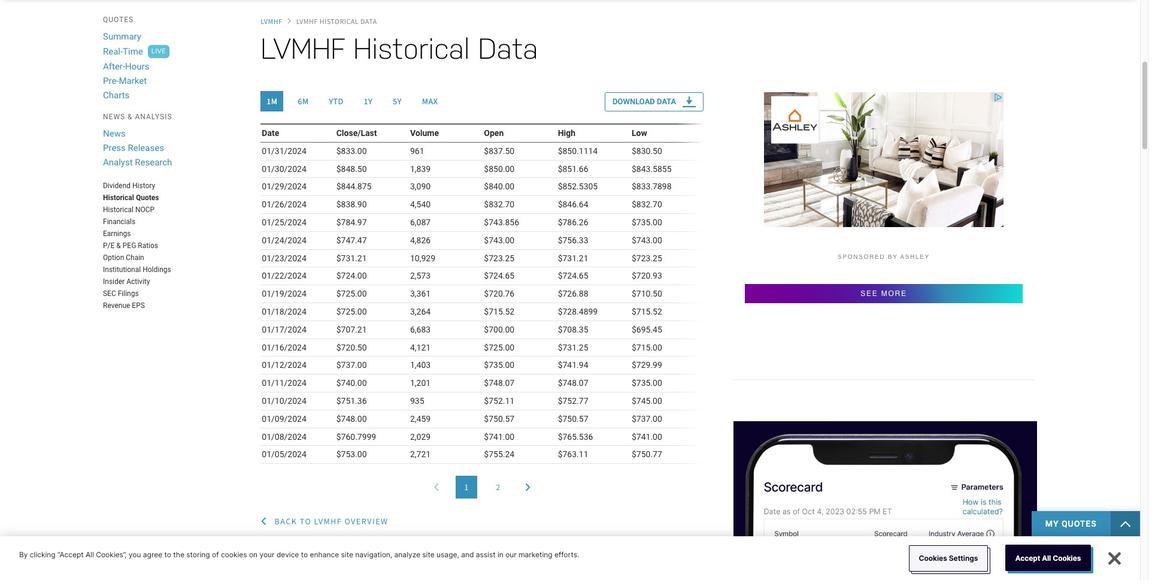 Task type: describe. For each thing, give the bounding box(es) containing it.
consolidated
[[554, 544, 595, 552]]

historical quotes link
[[103, 194, 159, 202]]

accept all cookies
[[1016, 553, 1082, 562]]

1,403
[[410, 360, 431, 370]]

revenue eps link
[[103, 301, 145, 310]]

earnings link
[[103, 230, 131, 238]]

$741.94
[[558, 360, 589, 370]]

1 vertical spatial $735.00
[[484, 360, 515, 370]]

your
[[260, 550, 275, 559]]

back
[[275, 516, 297, 527]]

1 horizontal spatial $737.00
[[632, 414, 663, 424]]

download data button
[[605, 92, 704, 111]]

data,
[[284, 552, 310, 565]]

close/last column header
[[335, 124, 409, 142]]

overview
[[345, 516, 389, 527]]

ashley link
[[901, 253, 931, 260]]

$765.536
[[558, 432, 593, 441]]

price
[[568, 552, 584, 561]]

low column header
[[630, 124, 704, 142]]

2 site from the left
[[423, 550, 435, 559]]

2 $715.52 from the left
[[632, 307, 663, 316]]

institutional holdings link
[[103, 265, 171, 274]]

lvmhf historical data
[[296, 17, 377, 26]]

$843.5855
[[632, 164, 672, 174]]

1 $743.00 from the left
[[484, 235, 515, 245]]

bar
[[435, 552, 445, 561]]

press releases link
[[103, 142, 164, 154]]

settings
[[950, 553, 979, 562]]

real-
[[103, 46, 123, 57]]

$830.50
[[632, 146, 663, 156]]

$840.00
[[484, 182, 515, 191]]

nasdaq
[[497, 552, 522, 561]]

3,090
[[410, 182, 431, 191]]

1m
[[267, 96, 278, 107]]

exclusive
[[313, 552, 361, 565]]

0 vertical spatial &
[[128, 113, 133, 121]]

1 $723.25 from the left
[[484, 253, 515, 263]]

3,264
[[410, 307, 431, 316]]

$838.90
[[337, 200, 367, 209]]

$748.00
[[337, 414, 367, 424]]

4,826
[[410, 235, 431, 245]]

2 $724.65 from the left
[[558, 271, 589, 281]]

& inside the 'get up to 10 years of daily historical stock prices & volumes.  the "close/last" is the "adjust consolidated close price".  data provided by edgar online . the net and percent change in the quote bar is based on the nasdaq official close price (nocp).'
[[417, 544, 422, 552]]

market
[[432, 552, 467, 565]]

accept all cookies button
[[1006, 545, 1092, 571]]

cookies",
[[96, 550, 127, 559]]

$750.77
[[632, 450, 663, 459]]

row containing date
[[261, 124, 704, 142]]

2 $748.07 from the left
[[558, 378, 589, 388]]

1
[[465, 482, 469, 493]]

hours
[[125, 61, 149, 72]]

after-hours pre-market charts
[[103, 61, 149, 101]]

news link
[[103, 128, 126, 140]]

insider activity link
[[103, 277, 150, 286]]

p/e & peg ratios link
[[103, 242, 158, 250]]

prices
[[396, 544, 415, 552]]

agree
[[143, 550, 162, 559]]

2 vertical spatial $725.00
[[484, 343, 515, 352]]

2 $741.00 from the left
[[632, 432, 663, 441]]

dividend history historical quotes historical nocp financials earnings p/e & peg ratios option chain institutional holdings insider activity sec filings revenue eps
[[103, 182, 171, 310]]

volume column header
[[409, 124, 483, 142]]

ashley image
[[765, 92, 1004, 227]]

analysis.
[[470, 552, 515, 565]]

the down "prices"
[[403, 552, 413, 561]]

0 horizontal spatial is
[[447, 552, 453, 561]]

$724.00
[[337, 271, 367, 281]]

on inside privacy alert dialog
[[249, 550, 258, 559]]

$784.97
[[337, 218, 367, 227]]

close/last
[[337, 128, 377, 138]]

cookies settings
[[920, 553, 979, 562]]

1 $741.00 from the left
[[484, 432, 515, 441]]

and inside privacy alert dialog
[[462, 550, 474, 559]]

2,029
[[410, 432, 431, 441]]

lvmhf link
[[261, 17, 282, 26]]

1 $750.57 from the left
[[484, 414, 515, 424]]

stock
[[377, 544, 394, 552]]

1 $832.70 from the left
[[484, 200, 515, 209]]

$745.00
[[632, 396, 663, 406]]

you
[[129, 550, 141, 559]]

percent
[[344, 552, 369, 561]]

0 horizontal spatial all
[[86, 550, 94, 559]]

financials
[[103, 218, 136, 226]]

see
[[861, 289, 879, 298]]

10
[[292, 544, 300, 552]]

01/17/2024
[[262, 325, 307, 334]]

sec filings link
[[103, 289, 139, 298]]

0 horizontal spatial quotes
[[103, 16, 134, 24]]

$740.00
[[337, 378, 367, 388]]

efforts.
[[555, 550, 580, 559]]

personalized
[[215, 552, 281, 565]]

my
[[1046, 519, 1060, 529]]

official
[[524, 552, 546, 561]]

the right our
[[518, 544, 528, 552]]

assist
[[476, 550, 496, 559]]

on inside the 'get up to 10 years of daily historical stock prices & volumes.  the "close/last" is the "adjust consolidated close price".  data provided by edgar online . the net and percent change in the quote bar is based on the nasdaq official close price (nocp).'
[[476, 552, 484, 561]]

open column header
[[483, 124, 557, 142]]

lvmhf historical data
[[261, 32, 538, 65]]

ashley
[[901, 253, 931, 260]]

01/26/2024
[[262, 200, 307, 209]]

2 vertical spatial historical
[[103, 206, 134, 214]]

to right the agree on the bottom left of the page
[[164, 550, 171, 559]]

see more
[[861, 289, 908, 298]]

& inside the dividend history historical quotes historical nocp financials earnings p/e & peg ratios option chain institutional holdings insider activity sec filings revenue eps
[[116, 242, 121, 250]]

edgar
[[261, 552, 279, 561]]

net
[[319, 552, 329, 561]]

data inside button
[[657, 97, 677, 106]]

close
[[548, 552, 566, 561]]

to right 10
[[301, 550, 308, 559]]

1 $724.65 from the left
[[484, 271, 515, 281]]

analyst research link
[[103, 156, 172, 168]]

holdings
[[143, 265, 171, 274]]

1 horizontal spatial and
[[409, 552, 429, 565]]

date
[[262, 128, 279, 138]]

$735.00 for $786.26
[[632, 218, 663, 227]]

1 $731.21 from the left
[[337, 253, 367, 263]]

marketing
[[519, 550, 553, 559]]

insider
[[103, 277, 125, 286]]

5y button
[[387, 91, 408, 111]]

$850.00
[[484, 164, 515, 174]]

$755.24
[[484, 450, 515, 459]]

0 vertical spatial by
[[889, 253, 899, 260]]

historical nocp link
[[103, 206, 155, 214]]

$752.11
[[484, 396, 515, 406]]

01/18/2024
[[262, 307, 307, 316]]

2,721
[[410, 450, 431, 459]]



Task type: vqa. For each thing, say whether or not it's contained in the screenshot.


Task type: locate. For each thing, give the bounding box(es) containing it.
$753.00
[[337, 450, 367, 459]]

of right more at the left bottom of page
[[212, 550, 219, 559]]

1 horizontal spatial $731.21
[[558, 253, 589, 263]]

change
[[370, 552, 394, 561]]

in left our
[[498, 550, 504, 559]]

try
[[518, 552, 535, 565]]

$710.50
[[632, 289, 663, 299]]

of up net
[[321, 544, 327, 552]]

lvmhf for lvmhf historical data
[[296, 17, 318, 26]]

cookies inside button
[[920, 553, 948, 562]]

$743.00 down the $743.856 at the top of the page
[[484, 235, 515, 245]]

$750.57 down $752.77
[[558, 414, 589, 424]]

to right up
[[283, 544, 290, 552]]

quotes up summary
[[103, 16, 134, 24]]

research
[[135, 157, 172, 168]]

0 vertical spatial quotes
[[103, 16, 134, 24]]

news
[[103, 113, 125, 121]]

cookies down my quotes
[[1054, 553, 1082, 562]]

961
[[410, 146, 425, 156]]

and left assist
[[462, 550, 474, 559]]

0 horizontal spatial site
[[341, 550, 354, 559]]

0 horizontal spatial $715.52
[[484, 307, 515, 316]]

peg
[[123, 242, 136, 250]]

& up quote
[[417, 544, 422, 552]]

$751.36
[[337, 396, 367, 406]]

and left the 'bar'
[[409, 552, 429, 565]]

0 horizontal spatial cookies
[[920, 553, 948, 562]]

$725.00 for 01/19/2024
[[337, 289, 367, 299]]

2 vertical spatial &
[[417, 544, 422, 552]]

in down "prices"
[[396, 552, 401, 561]]

real-time link
[[103, 46, 143, 58]]

volume
[[410, 128, 439, 138]]

press
[[103, 143, 126, 153]]

0 horizontal spatial $724.65
[[484, 271, 515, 281]]

01/22/2024
[[262, 271, 307, 281]]

1 horizontal spatial all
[[1043, 553, 1052, 562]]

1 horizontal spatial &
[[128, 113, 133, 121]]

analysis
[[135, 113, 172, 121]]

2 cookies from the left
[[1054, 553, 1082, 562]]

data
[[361, 17, 377, 26], [657, 97, 677, 106]]

2 $731.21 from the left
[[558, 253, 589, 263]]

2 $750.57 from the left
[[558, 414, 589, 424]]

of inside privacy alert dialog
[[212, 550, 219, 559]]

$741.00
[[484, 432, 515, 441], [632, 432, 663, 441]]

0 horizontal spatial on
[[249, 550, 258, 559]]

is up nasdaq
[[511, 544, 516, 552]]

cookies left "settings" at the bottom right
[[920, 553, 948, 562]]

community
[[108, 552, 166, 565]]

0 horizontal spatial $832.70
[[484, 200, 515, 209]]

1 horizontal spatial $724.65
[[558, 271, 589, 281]]

$725.00 for 01/18/2024
[[337, 307, 367, 316]]

max button
[[416, 91, 444, 111]]

based
[[454, 552, 474, 561]]

clicking
[[30, 550, 56, 559]]

$725.00 down $724.00
[[337, 289, 367, 299]]

quotes right my
[[1062, 519, 1098, 529]]

$731.21 down $756.33
[[558, 253, 589, 263]]

nplus promo banner_v2 image
[[734, 421, 1038, 580]]

1 horizontal spatial $750.57
[[558, 414, 589, 424]]

0 horizontal spatial $748.07
[[484, 378, 515, 388]]

935
[[410, 396, 425, 406]]

on down "close/last"
[[476, 552, 484, 561]]

historical up "financials"
[[103, 206, 134, 214]]

0 horizontal spatial for
[[168, 552, 183, 565]]

1 site from the left
[[341, 550, 354, 559]]

filings
[[118, 289, 139, 298]]

"close/last"
[[470, 544, 509, 552]]

lvmhf for lvmhf link
[[261, 17, 282, 26]]

click to dismiss this message and remain on nasdaq.com image
[[1110, 551, 1123, 564]]

2 vertical spatial $735.00
[[632, 378, 663, 388]]

$756.33
[[558, 235, 589, 245]]

on left your
[[249, 550, 258, 559]]

join
[[14, 552, 36, 565]]

$731.21 up $724.00
[[337, 253, 367, 263]]

$832.70 down $840.00
[[484, 200, 515, 209]]

by inside the 'get up to 10 years of daily historical stock prices & volumes.  the "close/last" is the "adjust consolidated close price".  data provided by edgar online . the net and percent change in the quote bar is based on the nasdaq official close price (nocp).'
[[686, 544, 693, 552]]

real-time
[[103, 46, 143, 57]]

close
[[597, 544, 614, 552]]

4,121
[[410, 343, 431, 352]]

0 horizontal spatial and
[[331, 552, 343, 561]]

in inside the 'get up to 10 years of daily historical stock prices & volumes.  the "close/last" is the "adjust consolidated close price".  data provided by edgar online . the net and percent change in the quote bar is based on the nasdaq official close price (nocp).'
[[396, 552, 401, 561]]

pre-
[[103, 76, 119, 86]]

quotes inside the dividend history historical quotes historical nocp financials earnings p/e & peg ratios option chain institutional holdings insider activity sec filings revenue eps
[[136, 194, 159, 202]]

data
[[479, 32, 538, 65]]

high column header
[[557, 124, 630, 142]]

pre-market link
[[103, 75, 147, 87]]

"accept
[[58, 550, 84, 559]]

&
[[128, 113, 133, 121], [116, 242, 121, 250], [417, 544, 422, 552]]

$725.00 up $707.21
[[337, 307, 367, 316]]

0 horizontal spatial $723.25
[[484, 253, 515, 263]]

0 horizontal spatial data
[[361, 17, 377, 26]]

2 $743.00 from the left
[[632, 235, 663, 245]]

sec
[[103, 289, 116, 298]]

privacy alert dialog
[[19, 545, 1122, 571]]

the inside privacy alert dialog
[[173, 550, 185, 559]]

daily
[[329, 544, 344, 552]]

01/09/2024
[[262, 414, 307, 424]]

1 horizontal spatial of
[[321, 544, 327, 552]]

0 vertical spatial $735.00
[[632, 218, 663, 227]]

institutional
[[103, 265, 141, 274]]

1 vertical spatial quotes
[[136, 194, 159, 202]]

news
[[103, 128, 126, 139]]

2 horizontal spatial and
[[462, 550, 474, 559]]

$723.25 up $720.93
[[632, 253, 663, 263]]

the left storing
[[173, 550, 185, 559]]

1 horizontal spatial $723.25
[[632, 253, 663, 263]]

0 horizontal spatial $750.57
[[484, 414, 515, 424]]

for
[[168, 552, 183, 565], [579, 552, 594, 565]]

$700.00
[[484, 325, 515, 334]]

1 for from the left
[[168, 552, 183, 565]]

the down "close/last"
[[486, 552, 496, 561]]

historical up the 5y
[[354, 32, 470, 65]]

to inside the 'get up to 10 years of daily historical stock prices & volumes.  the "close/last" is the "adjust consolidated close price".  data provided by edgar online . the net and percent change in the quote bar is based on the nasdaq official close price (nocp).'
[[283, 544, 290, 552]]

$724.65 up '$726.88'
[[558, 271, 589, 281]]

& right news
[[128, 113, 133, 121]]

2 for from the left
[[579, 552, 594, 565]]

my quotes button
[[1032, 511, 1141, 537]]

revenue
[[103, 301, 130, 310]]

download data
[[613, 97, 679, 106]]

$726.88
[[558, 289, 589, 299]]

$735.00 down $833.7898
[[632, 218, 663, 227]]

2 $723.25 from the left
[[632, 253, 663, 263]]

more
[[186, 552, 212, 565]]

$737.00 down the $745.00
[[632, 414, 663, 424]]

cookies inside button
[[1054, 553, 1082, 562]]

price".  data
[[616, 544, 655, 552]]

join the nasdaq+ community for more personalized data, exclusive content, and market analysis. try it today for $4.99/month.
[[14, 552, 667, 565]]

2
[[496, 482, 500, 493]]

and inside the 'get up to 10 years of daily historical stock prices & volumes.  the "close/last" is the "adjust consolidated close price".  data provided by edgar online . the net and percent change in the quote bar is based on the nasdaq official close price (nocp).'
[[331, 552, 343, 561]]

1 vertical spatial by
[[686, 544, 693, 552]]

storing
[[187, 550, 210, 559]]

quotes up nocp
[[136, 194, 159, 202]]

in inside privacy alert dialog
[[498, 550, 504, 559]]

1 horizontal spatial for
[[579, 552, 594, 565]]

0 vertical spatial $725.00
[[337, 289, 367, 299]]

(nocp).
[[586, 552, 612, 561]]

$850.1114
[[558, 146, 598, 156]]

in
[[498, 550, 504, 559], [396, 552, 401, 561]]

all right accept at the right bottom of page
[[1043, 553, 1052, 562]]

financials link
[[103, 218, 136, 226]]

2 vertical spatial quotes
[[1062, 519, 1098, 529]]

1 horizontal spatial in
[[498, 550, 504, 559]]

$725.00 down $700.00
[[484, 343, 515, 352]]

01/11/2024
[[262, 378, 307, 388]]

$715.52 up $695.45
[[632, 307, 663, 316]]

$743.856
[[484, 218, 520, 227]]

$737.00 down $720.50
[[337, 360, 367, 370]]

1 horizontal spatial by
[[889, 253, 899, 260]]

max
[[422, 96, 438, 107]]

and down daily
[[331, 552, 343, 561]]

0 horizontal spatial $731.21
[[337, 253, 367, 263]]

$715.52 down $720.76
[[484, 307, 515, 316]]

analyze
[[395, 550, 421, 559]]

0 horizontal spatial $741.00
[[484, 432, 515, 441]]

0 horizontal spatial &
[[116, 242, 121, 250]]

get up to 10 years of daily historical stock prices & volumes.  the "close/last" is the "adjust consolidated close price".  data provided by edgar online . the net and percent change in the quote bar is based on the nasdaq official close price (nocp).
[[261, 544, 693, 561]]

ratios
[[138, 242, 158, 250]]

3,361
[[410, 289, 431, 299]]

0 horizontal spatial by
[[686, 544, 693, 552]]

1 horizontal spatial data
[[657, 97, 677, 106]]

1 horizontal spatial site
[[423, 550, 435, 559]]

1m button
[[261, 91, 284, 111]]

all inside accept all cookies button
[[1043, 553, 1052, 562]]

of inside the 'get up to 10 years of daily historical stock prices & volumes.  the "close/last" is the "adjust consolidated close price".  data provided by edgar online . the net and percent change in the quote bar is based on the nasdaq official close price (nocp).'
[[321, 544, 327, 552]]

1 vertical spatial historical
[[103, 194, 134, 202]]

$741.00 up $755.24
[[484, 432, 515, 441]]

1 horizontal spatial $741.00
[[632, 432, 663, 441]]

1 horizontal spatial cookies
[[1054, 553, 1082, 562]]

our
[[506, 550, 517, 559]]

0 vertical spatial $737.00
[[337, 360, 367, 370]]

0 horizontal spatial $743.00
[[484, 235, 515, 245]]

historical down the "dividend"
[[103, 194, 134, 202]]

2 horizontal spatial &
[[417, 544, 422, 552]]

data right historical at top
[[361, 17, 377, 26]]

summary link
[[103, 31, 141, 43]]

$735.00 up the $745.00
[[632, 378, 663, 388]]

by right provided in the bottom right of the page
[[686, 544, 693, 552]]

1 vertical spatial $725.00
[[337, 307, 367, 316]]

date column header
[[261, 124, 335, 142]]

$832.70 down $833.7898
[[632, 200, 663, 209]]

0 vertical spatial historical
[[354, 32, 470, 65]]

1 $715.52 from the left
[[484, 307, 515, 316]]

row
[[261, 124, 704, 142]]

see more link
[[745, 284, 1024, 303]]

1 horizontal spatial quotes
[[136, 194, 159, 202]]

$735.00 for $748.07
[[632, 378, 663, 388]]

1 vertical spatial $737.00
[[632, 414, 663, 424]]

& right p/e at the top left of the page
[[116, 242, 121, 250]]

$748.07 up $752.11 at left bottom
[[484, 378, 515, 388]]

2 horizontal spatial quotes
[[1062, 519, 1098, 529]]

1 $748.07 from the left
[[484, 378, 515, 388]]

dividend history link
[[103, 182, 155, 190]]

1,201
[[410, 378, 431, 388]]

0 horizontal spatial $737.00
[[337, 360, 367, 370]]

$731.21
[[337, 253, 367, 263], [558, 253, 589, 263]]

2 $832.70 from the left
[[632, 200, 663, 209]]

01/05/2024
[[262, 450, 307, 459]]

0 horizontal spatial in
[[396, 552, 401, 561]]

nasdaq+
[[59, 552, 105, 565]]

is right the 'bar'
[[447, 552, 453, 561]]

to
[[300, 516, 312, 527], [283, 544, 290, 552], [164, 550, 171, 559], [301, 550, 308, 559]]

quotes inside button
[[1062, 519, 1098, 529]]

data up "low" column header
[[657, 97, 677, 106]]

1 horizontal spatial $832.70
[[632, 200, 663, 209]]

0 vertical spatial data
[[361, 17, 377, 26]]

0 horizontal spatial of
[[212, 550, 219, 559]]

lvmhf for lvmhf historical data
[[261, 32, 345, 65]]

1 horizontal spatial on
[[476, 552, 484, 561]]

01/10/2024
[[262, 396, 307, 406]]

all right "accept
[[86, 550, 94, 559]]

the right "join"
[[39, 552, 56, 565]]

provided
[[656, 544, 684, 552]]

$735.00 up $752.11 at left bottom
[[484, 360, 515, 370]]

$844.875
[[337, 182, 372, 191]]

$743.00 up $720.93
[[632, 235, 663, 245]]

$748.07 down '$741.94'
[[558, 378, 589, 388]]

$750.57 down $752.11 at left bottom
[[484, 414, 515, 424]]

$723.25 up $720.76
[[484, 253, 515, 263]]

$731.25
[[558, 343, 589, 352]]

by left ashley
[[889, 253, 899, 260]]

1 horizontal spatial $743.00
[[632, 235, 663, 245]]

$724.65
[[484, 271, 515, 281], [558, 271, 589, 281]]

6m button
[[292, 91, 315, 111]]

10,929
[[410, 253, 436, 263]]

1 vertical spatial data
[[657, 97, 677, 106]]

$724.65 up $720.76
[[484, 271, 515, 281]]

$748.07
[[484, 378, 515, 388], [558, 378, 589, 388]]

1 horizontal spatial $715.52
[[632, 307, 663, 316]]

cookies
[[221, 550, 247, 559]]

$747.47
[[337, 235, 367, 245]]

1 horizontal spatial $748.07
[[558, 378, 589, 388]]

1 vertical spatial &
[[116, 242, 121, 250]]

$741.00 up $750.77
[[632, 432, 663, 441]]

1 cookies from the left
[[920, 553, 948, 562]]

to right back
[[300, 516, 312, 527]]

1 horizontal spatial is
[[511, 544, 516, 552]]



